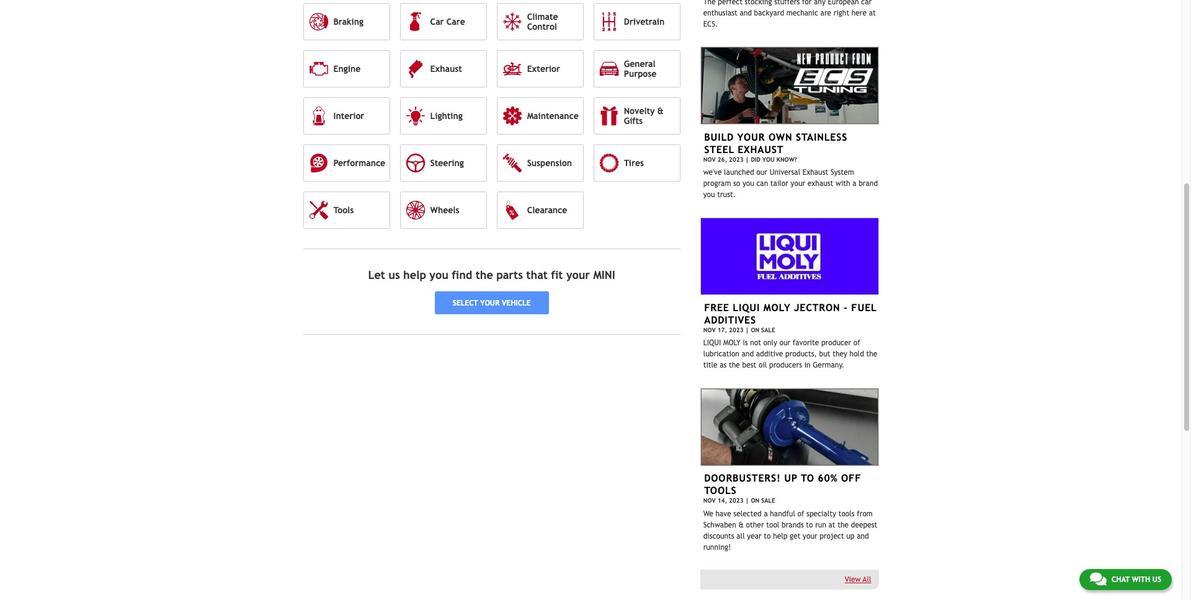 Task type: vqa. For each thing, say whether or not it's contained in the screenshot.
title
yes



Task type: describe. For each thing, give the bounding box(es) containing it.
car care link
[[400, 3, 487, 40]]

chat with us link
[[1080, 570, 1173, 591]]

| for doorbusters!
[[746, 498, 749, 505]]

braking
[[334, 17, 364, 27]]

stocking
[[745, 0, 773, 6]]

in
[[805, 361, 811, 370]]

select your vehicle button
[[435, 292, 549, 315]]

trust.
[[718, 191, 736, 199]]

a inside doorbusters! up to 60% off tools nov 14, 2023 | on sale we have selected a handful of specialty tools from schwaben & other tool brands to run at the deepest discounts all year to help get your project up and running!
[[764, 510, 768, 519]]

to
[[801, 473, 815, 485]]

braking link
[[303, 3, 390, 40]]

and inside the perfect stocking stuffers for any european car enthusiast and backyard mechanic are right here at ecs.
[[740, 8, 752, 17]]

wheels link
[[400, 192, 487, 229]]

get
[[790, 532, 801, 541]]

perfect
[[718, 0, 743, 6]]

enthusiast
[[704, 8, 738, 17]]

a inside build your own stainless steel exhaust nov 26, 2023 | did you know? we've launched our universal exhaust system program so you can tailor your exhaust with a brand you trust.
[[853, 179, 857, 188]]

the
[[704, 0, 716, 6]]

select
[[453, 299, 478, 308]]

up
[[785, 473, 798, 485]]

tailor
[[771, 179, 789, 188]]

additives
[[705, 315, 757, 326]]

we
[[704, 510, 714, 519]]

0 horizontal spatial to
[[764, 532, 771, 541]]

lighting
[[431, 111, 463, 121]]

on inside doorbusters! up to 60% off tools nov 14, 2023 | on sale we have selected a handful of specialty tools from schwaben & other tool brands to run at the deepest discounts all year to help get your project up and running!
[[751, 498, 760, 505]]

find
[[452, 269, 473, 282]]

your inside doorbusters! up to 60% off tools nov 14, 2023 | on sale we have selected a handful of specialty tools from schwaben & other tool brands to run at the deepest discounts all year to help get your project up and running!
[[803, 532, 818, 541]]

own
[[769, 131, 793, 143]]

fit
[[551, 269, 563, 282]]

mechanic
[[787, 8, 819, 17]]

other
[[746, 521, 764, 530]]

did
[[751, 156, 761, 163]]

gifts
[[624, 116, 643, 126]]

stainless
[[796, 131, 848, 143]]

general
[[624, 59, 656, 69]]

build your own stainless steel exhaust nov 26, 2023 | did you know? we've launched our universal exhaust system program so you can tailor your exhaust with a brand you trust.
[[704, 131, 878, 199]]

steel
[[705, 144, 735, 155]]

doorbusters! up to 60% off tools link
[[705, 473, 862, 497]]

& inside novelty & gifts
[[658, 106, 664, 116]]

at inside the perfect stocking stuffers for any european car enthusiast and backyard mechanic are right here at ecs.
[[869, 8, 876, 17]]

general purpose
[[624, 59, 657, 79]]

not
[[751, 339, 762, 348]]

running!
[[704, 544, 731, 552]]

60%
[[818, 473, 838, 485]]

novelty
[[624, 106, 655, 116]]

1 horizontal spatial you
[[704, 191, 715, 199]]

select your vehicle
[[453, 299, 531, 308]]

us
[[1153, 576, 1162, 585]]

general purpose link
[[594, 50, 681, 87]]

tools inside doorbusters! up to 60% off tools nov 14, 2023 | on sale we have selected a handful of specialty tools from schwaben & other tool brands to run at the deepest discounts all year to help get your project up and running!
[[705, 486, 737, 497]]

tools inside "tools" link
[[334, 205, 354, 215]]

ecs.
[[704, 20, 718, 28]]

1 horizontal spatial moly
[[764, 302, 791, 314]]

best
[[743, 361, 757, 370]]

right
[[834, 8, 850, 17]]

chat
[[1112, 576, 1130, 585]]

discounts
[[704, 532, 735, 541]]

hold
[[850, 350, 865, 359]]

wheels
[[431, 205, 460, 215]]

are
[[821, 8, 832, 17]]

vehicle
[[502, 299, 531, 308]]

suspension
[[527, 158, 572, 168]]

free liqui moly jectron - fuel additives nov 17, 2023 | on sale liqui moly is not only our favorite producer of lubrication and additive products, but they hold the title as the best oil producers in germany.
[[704, 302, 878, 370]]

build
[[705, 131, 734, 143]]

sale inside doorbusters! up to 60% off tools nov 14, 2023 | on sale we have selected a handful of specialty tools from schwaben & other tool brands to run at the deepest discounts all year to help get your project up and running!
[[762, 498, 776, 505]]

the inside doorbusters! up to 60% off tools nov 14, 2023 | on sale we have selected a handful of specialty tools from schwaben & other tool brands to run at the deepest discounts all year to help get your project up and running!
[[838, 521, 849, 530]]

your right fit
[[567, 269, 590, 282]]

14,
[[718, 498, 728, 505]]

brands
[[782, 521, 804, 530]]

brand
[[859, 179, 878, 188]]

exhaust link
[[400, 50, 487, 87]]

clearance
[[527, 205, 568, 215]]

favorite
[[793, 339, 820, 348]]

up
[[847, 532, 855, 541]]

1 vertical spatial exhaust
[[738, 144, 784, 155]]

maintenance link
[[497, 97, 584, 135]]

fuel
[[852, 302, 877, 314]]

our inside free liqui moly jectron - fuel additives nov 17, 2023 | on sale liqui moly is not only our favorite producer of lubrication and additive products, but they hold the title as the best oil producers in germany.
[[780, 339, 791, 348]]

1 vertical spatial with
[[1133, 576, 1151, 585]]

they
[[833, 350, 848, 359]]

nov inside free liqui moly jectron - fuel additives nov 17, 2023 | on sale liqui moly is not only our favorite producer of lubrication and additive products, but they hold the title as the best oil producers in germany.
[[704, 327, 716, 334]]

1 horizontal spatial liqui
[[733, 302, 761, 314]]

specialty
[[807, 510, 837, 519]]

care
[[447, 17, 465, 27]]

handful
[[770, 510, 796, 519]]

launched
[[724, 168, 755, 177]]

car
[[431, 17, 444, 27]]

performance link
[[303, 145, 390, 182]]

producer
[[822, 339, 852, 348]]

nov for build your own stainless steel exhaust
[[704, 156, 716, 163]]

oil
[[759, 361, 767, 370]]

and inside free liqui moly jectron - fuel additives nov 17, 2023 | on sale liqui moly is not only our favorite producer of lubrication and additive products, but they hold the title as the best oil producers in germany.
[[742, 350, 754, 359]]

products,
[[786, 350, 817, 359]]

know?
[[777, 156, 798, 163]]

universal
[[770, 168, 801, 177]]

lubrication
[[704, 350, 740, 359]]

nov for doorbusters! up to 60% off tools
[[704, 498, 716, 505]]

at inside doorbusters! up to 60% off tools nov 14, 2023 | on sale we have selected a handful of specialty tools from schwaben & other tool brands to run at the deepest discounts all year to help get your project up and running!
[[829, 521, 836, 530]]

let us help you find the parts that fit your     mini
[[368, 269, 616, 282]]

and inside doorbusters! up to 60% off tools nov 14, 2023 | on sale we have selected a handful of specialty tools from schwaben & other tool brands to run at the deepest discounts all year to help get your project up and running!
[[857, 532, 869, 541]]

novelty & gifts
[[624, 106, 664, 126]]

can
[[757, 179, 769, 188]]

project
[[820, 532, 845, 541]]

2023 for doorbusters!
[[729, 498, 744, 505]]

our inside build your own stainless steel exhaust nov 26, 2023 | did you know? we've launched our universal exhaust system program so you can tailor your exhaust with a brand you trust.
[[757, 168, 768, 177]]



Task type: locate. For each thing, give the bounding box(es) containing it.
your inside button
[[481, 299, 500, 308]]

1 horizontal spatial of
[[854, 339, 861, 348]]

parts
[[497, 269, 523, 282]]

1 horizontal spatial a
[[853, 179, 857, 188]]

climate
[[527, 12, 558, 22]]

2 vertical spatial you
[[430, 269, 449, 282]]

3 nov from the top
[[704, 498, 716, 505]]

1 horizontal spatial tools
[[705, 486, 737, 497]]

you right 'so'
[[743, 179, 755, 188]]

tool
[[767, 521, 780, 530]]

0 horizontal spatial with
[[836, 179, 851, 188]]

2 sale from the top
[[762, 498, 776, 505]]

and up best
[[742, 350, 754, 359]]

nov
[[704, 156, 716, 163], [704, 327, 716, 334], [704, 498, 716, 505]]

0 vertical spatial exhaust
[[431, 64, 462, 74]]

stuffers
[[775, 0, 800, 6]]

-
[[844, 302, 848, 314]]

0 vertical spatial and
[[740, 8, 752, 17]]

1 2023 from the top
[[729, 156, 744, 163]]

0 vertical spatial of
[[854, 339, 861, 348]]

your right get
[[803, 532, 818, 541]]

with
[[836, 179, 851, 188], [1133, 576, 1151, 585]]

moly up only
[[764, 302, 791, 314]]

sale up only
[[762, 327, 776, 334]]

&
[[658, 106, 664, 116], [739, 521, 744, 530]]

with left the us
[[1133, 576, 1151, 585]]

selected
[[734, 510, 762, 519]]

schwaben
[[704, 521, 737, 530]]

0 horizontal spatial liqui
[[704, 339, 721, 348]]

0 vertical spatial nov
[[704, 156, 716, 163]]

tires
[[624, 158, 644, 168]]

1 nov from the top
[[704, 156, 716, 163]]

2 vertical spatial exhaust
[[803, 168, 829, 177]]

0 horizontal spatial exhaust
[[431, 64, 462, 74]]

0 vertical spatial moly
[[764, 302, 791, 314]]

only
[[764, 339, 778, 348]]

a up tool
[[764, 510, 768, 519]]

2 horizontal spatial exhaust
[[803, 168, 829, 177]]

| left did
[[746, 156, 749, 163]]

to left 'run'
[[807, 521, 813, 530]]

of inside doorbusters! up to 60% off tools nov 14, 2023 | on sale we have selected a handful of specialty tools from schwaben & other tool brands to run at the deepest discounts all year to help get your project up and running!
[[798, 510, 805, 519]]

tools down performance link at left
[[334, 205, 354, 215]]

2 | from the top
[[746, 327, 749, 334]]

off
[[842, 473, 862, 485]]

all
[[737, 532, 745, 541]]

1 vertical spatial to
[[764, 532, 771, 541]]

2 vertical spatial and
[[857, 532, 869, 541]]

1 horizontal spatial help
[[774, 532, 788, 541]]

17,
[[718, 327, 728, 334]]

your down universal
[[791, 179, 806, 188]]

0 vertical spatial with
[[836, 179, 851, 188]]

car
[[862, 0, 872, 6]]

0 vertical spatial tools
[[334, 205, 354, 215]]

of up brands
[[798, 510, 805, 519]]

1 vertical spatial help
[[774, 532, 788, 541]]

nov left 26, at right
[[704, 156, 716, 163]]

exhaust up lighting
[[431, 64, 462, 74]]

help right us
[[404, 269, 426, 282]]

climate control
[[527, 12, 558, 32]]

0 horizontal spatial at
[[829, 521, 836, 530]]

at down "car"
[[869, 8, 876, 17]]

moly
[[764, 302, 791, 314], [724, 339, 741, 348]]

tools up 14,
[[705, 486, 737, 497]]

purpose
[[624, 69, 657, 79]]

us
[[389, 269, 400, 282]]

have
[[716, 510, 732, 519]]

0 vertical spatial |
[[746, 156, 749, 163]]

free liqui moly jectron - fuel additives link
[[705, 302, 877, 326]]

our
[[757, 168, 768, 177], [780, 339, 791, 348]]

2023 inside build your own stainless steel exhaust nov 26, 2023 | did you know? we've launched our universal exhaust system program so you can tailor your exhaust with a brand you trust.
[[729, 156, 744, 163]]

at
[[869, 8, 876, 17], [829, 521, 836, 530]]

1 vertical spatial of
[[798, 510, 805, 519]]

chat with us
[[1112, 576, 1162, 585]]

help down tool
[[774, 532, 788, 541]]

as
[[720, 361, 727, 370]]

1 vertical spatial &
[[739, 521, 744, 530]]

from
[[857, 510, 873, 519]]

1 vertical spatial you
[[704, 191, 715, 199]]

for
[[802, 0, 812, 6]]

interior link
[[303, 97, 390, 135]]

1 horizontal spatial exhaust
[[738, 144, 784, 155]]

nov inside doorbusters! up to 60% off tools nov 14, 2023 | on sale we have selected a handful of specialty tools from schwaben & other tool brands to run at the deepest discounts all year to help get your project up and running!
[[704, 498, 716, 505]]

drivetrain link
[[594, 3, 681, 40]]

1 vertical spatial on
[[751, 498, 760, 505]]

of
[[854, 339, 861, 348], [798, 510, 805, 519]]

deepest
[[851, 521, 878, 530]]

2023 inside free liqui moly jectron - fuel additives nov 17, 2023 | on sale liqui moly is not only our favorite producer of lubrication and additive products, but they hold the title as the best oil producers in germany.
[[729, 327, 744, 334]]

of up hold
[[854, 339, 861, 348]]

engine
[[334, 64, 361, 74]]

0 vertical spatial help
[[404, 269, 426, 282]]

control
[[527, 22, 557, 32]]

sale inside free liqui moly jectron - fuel additives nov 17, 2023 | on sale liqui moly is not only our favorite producer of lubrication and additive products, but they hold the title as the best oil producers in germany.
[[762, 327, 776, 334]]

2023 right 14,
[[729, 498, 744, 505]]

0 horizontal spatial moly
[[724, 339, 741, 348]]

our up can
[[757, 168, 768, 177]]

1 horizontal spatial at
[[869, 8, 876, 17]]

clearance link
[[497, 192, 584, 229]]

& right novelty
[[658, 106, 664, 116]]

doorbusters! up to 60% off tools image
[[701, 389, 879, 467]]

1 horizontal spatial with
[[1133, 576, 1151, 585]]

exhaust up did
[[738, 144, 784, 155]]

a
[[853, 179, 857, 188], [764, 510, 768, 519]]

car care
[[431, 17, 465, 27]]

0 horizontal spatial &
[[658, 106, 664, 116]]

so
[[734, 179, 741, 188]]

liqui up additives
[[733, 302, 761, 314]]

2 on from the top
[[751, 498, 760, 505]]

free liqui moly jectron - fuel additives image
[[701, 218, 879, 296]]

1 vertical spatial our
[[780, 339, 791, 348]]

2023 down additives
[[729, 327, 744, 334]]

your inside build your own stainless steel exhaust nov 26, 2023 | did you know? we've launched our universal exhaust system program so you can tailor your exhaust with a brand you trust.
[[791, 179, 806, 188]]

on up not
[[751, 327, 760, 334]]

moly left is
[[724, 339, 741, 348]]

help inside doorbusters! up to 60% off tools nov 14, 2023 | on sale we have selected a handful of specialty tools from schwaben & other tool brands to run at the deepest discounts all year to help get your project up and running!
[[774, 532, 788, 541]]

doorbusters! up to 60% off tools nov 14, 2023 | on sale we have selected a handful of specialty tools from schwaben & other tool brands to run at the deepest discounts all year to help get your project up and running!
[[704, 473, 878, 552]]

a left brand
[[853, 179, 857, 188]]

0 vertical spatial to
[[807, 521, 813, 530]]

2 nov from the top
[[704, 327, 716, 334]]

2 horizontal spatial you
[[743, 179, 755, 188]]

any
[[814, 0, 826, 6]]

and down stocking on the right of the page
[[740, 8, 752, 17]]

0 vertical spatial our
[[757, 168, 768, 177]]

1 vertical spatial |
[[746, 327, 749, 334]]

is
[[743, 339, 748, 348]]

| up selected
[[746, 498, 749, 505]]

2023 for build
[[729, 156, 744, 163]]

lighting link
[[400, 97, 487, 135]]

liqui
[[733, 302, 761, 314], [704, 339, 721, 348]]

2023
[[729, 156, 744, 163], [729, 327, 744, 334], [729, 498, 744, 505]]

you down program
[[704, 191, 715, 199]]

sale
[[762, 327, 776, 334], [762, 498, 776, 505]]

0 horizontal spatial of
[[798, 510, 805, 519]]

1 vertical spatial 2023
[[729, 327, 744, 334]]

nov inside build your own stainless steel exhaust nov 26, 2023 | did you know? we've launched our universal exhaust system program so you can tailor your exhaust with a brand you trust.
[[704, 156, 716, 163]]

2 vertical spatial |
[[746, 498, 749, 505]]

at up project
[[829, 521, 836, 530]]

the
[[476, 269, 493, 282], [867, 350, 878, 359], [729, 361, 740, 370], [838, 521, 849, 530]]

free
[[705, 302, 730, 314]]

1 horizontal spatial our
[[780, 339, 791, 348]]

2 2023 from the top
[[729, 327, 744, 334]]

the perfect stocking stuffers for any european car enthusiast and backyard mechanic are right here at ecs.
[[704, 0, 876, 28]]

of inside free liqui moly jectron - fuel additives nov 17, 2023 | on sale liqui moly is not only our favorite producer of lubrication and additive products, but they hold the title as the best oil producers in germany.
[[854, 339, 861, 348]]

1 vertical spatial liqui
[[704, 339, 721, 348]]

suspension link
[[497, 145, 584, 182]]

| inside doorbusters! up to 60% off tools nov 14, 2023 | on sale we have selected a handful of specialty tools from schwaben & other tool brands to run at the deepest discounts all year to help get your project up and running!
[[746, 498, 749, 505]]

| up is
[[746, 327, 749, 334]]

help
[[404, 269, 426, 282], [774, 532, 788, 541]]

and down deepest
[[857, 532, 869, 541]]

tools link
[[303, 192, 390, 229]]

|
[[746, 156, 749, 163], [746, 327, 749, 334], [746, 498, 749, 505]]

0 vertical spatial at
[[869, 8, 876, 17]]

1 on from the top
[[751, 327, 760, 334]]

1 horizontal spatial to
[[807, 521, 813, 530]]

0 vertical spatial you
[[743, 179, 755, 188]]

1 vertical spatial moly
[[724, 339, 741, 348]]

with inside build your own stainless steel exhaust nov 26, 2023 | did you know? we've launched our universal exhaust system program so you can tailor your exhaust with a brand you trust.
[[836, 179, 851, 188]]

1 horizontal spatial &
[[739, 521, 744, 530]]

26,
[[718, 156, 728, 163]]

climate control link
[[497, 3, 584, 40]]

2023 up launched
[[729, 156, 744, 163]]

exhaust up exhaust
[[803, 168, 829, 177]]

build your own stainless steel exhaust image
[[701, 47, 879, 125]]

additive
[[756, 350, 784, 359]]

our right only
[[780, 339, 791, 348]]

1 vertical spatial sale
[[762, 498, 776, 505]]

| for build
[[746, 156, 749, 163]]

on inside free liqui moly jectron - fuel additives nov 17, 2023 | on sale liqui moly is not only our favorite producer of lubrication and additive products, but they hold the title as the best oil producers in germany.
[[751, 327, 760, 334]]

title
[[704, 361, 718, 370]]

0 vertical spatial sale
[[762, 327, 776, 334]]

your right select
[[481, 299, 500, 308]]

the right find
[[476, 269, 493, 282]]

0 horizontal spatial help
[[404, 269, 426, 282]]

backyard
[[755, 8, 785, 17]]

the right as
[[729, 361, 740, 370]]

performance
[[334, 158, 386, 168]]

view all link
[[845, 576, 872, 585]]

sale up handful
[[762, 498, 776, 505]]

0 vertical spatial on
[[751, 327, 760, 334]]

1 vertical spatial a
[[764, 510, 768, 519]]

let
[[368, 269, 385, 282]]

the right hold
[[867, 350, 878, 359]]

tires link
[[594, 145, 681, 182]]

0 vertical spatial 2023
[[729, 156, 744, 163]]

you left find
[[430, 269, 449, 282]]

with down system at the top of the page
[[836, 179, 851, 188]]

0 horizontal spatial a
[[764, 510, 768, 519]]

1 vertical spatial and
[[742, 350, 754, 359]]

2023 inside doorbusters! up to 60% off tools nov 14, 2023 | on sale we have selected a handful of specialty tools from schwaben & other tool brands to run at the deepest discounts all year to help get your project up and running!
[[729, 498, 744, 505]]

0 horizontal spatial you
[[430, 269, 449, 282]]

view
[[845, 576, 861, 585]]

producers
[[770, 361, 803, 370]]

1 vertical spatial tools
[[705, 486, 737, 497]]

liqui up "lubrication"
[[704, 339, 721, 348]]

exterior
[[527, 64, 561, 74]]

1 | from the top
[[746, 156, 749, 163]]

& up all
[[739, 521, 744, 530]]

0 horizontal spatial tools
[[334, 205, 354, 215]]

nov left 14,
[[704, 498, 716, 505]]

the down tools
[[838, 521, 849, 530]]

nov left 17,
[[704, 327, 716, 334]]

& inside doorbusters! up to 60% off tools nov 14, 2023 | on sale we have selected a handful of specialty tools from schwaben & other tool brands to run at the deepest discounts all year to help get your project up and running!
[[739, 521, 744, 530]]

3 | from the top
[[746, 498, 749, 505]]

tools
[[839, 510, 855, 519]]

0 vertical spatial liqui
[[733, 302, 761, 314]]

doorbusters!
[[705, 473, 781, 485]]

3 2023 from the top
[[729, 498, 744, 505]]

but
[[820, 350, 831, 359]]

to down tool
[[764, 532, 771, 541]]

1 sale from the top
[[762, 327, 776, 334]]

| inside free liqui moly jectron - fuel additives nov 17, 2023 | on sale liqui moly is not only our favorite producer of lubrication and additive products, but they hold the title as the best oil producers in germany.
[[746, 327, 749, 334]]

steering
[[431, 158, 464, 168]]

| inside build your own stainless steel exhaust nov 26, 2023 | did you know? we've launched our universal exhaust system program so you can tailor your exhaust with a brand you trust.
[[746, 156, 749, 163]]

2 vertical spatial 2023
[[729, 498, 744, 505]]

comments image
[[1090, 572, 1107, 587]]

and
[[740, 8, 752, 17], [742, 350, 754, 359], [857, 532, 869, 541]]

0 vertical spatial &
[[658, 106, 664, 116]]

0 vertical spatial a
[[853, 179, 857, 188]]

0 horizontal spatial our
[[757, 168, 768, 177]]

1 vertical spatial nov
[[704, 327, 716, 334]]

2 vertical spatial nov
[[704, 498, 716, 505]]

on up selected
[[751, 498, 760, 505]]

you
[[763, 156, 775, 163]]

1 vertical spatial at
[[829, 521, 836, 530]]

your
[[738, 131, 766, 143]]



